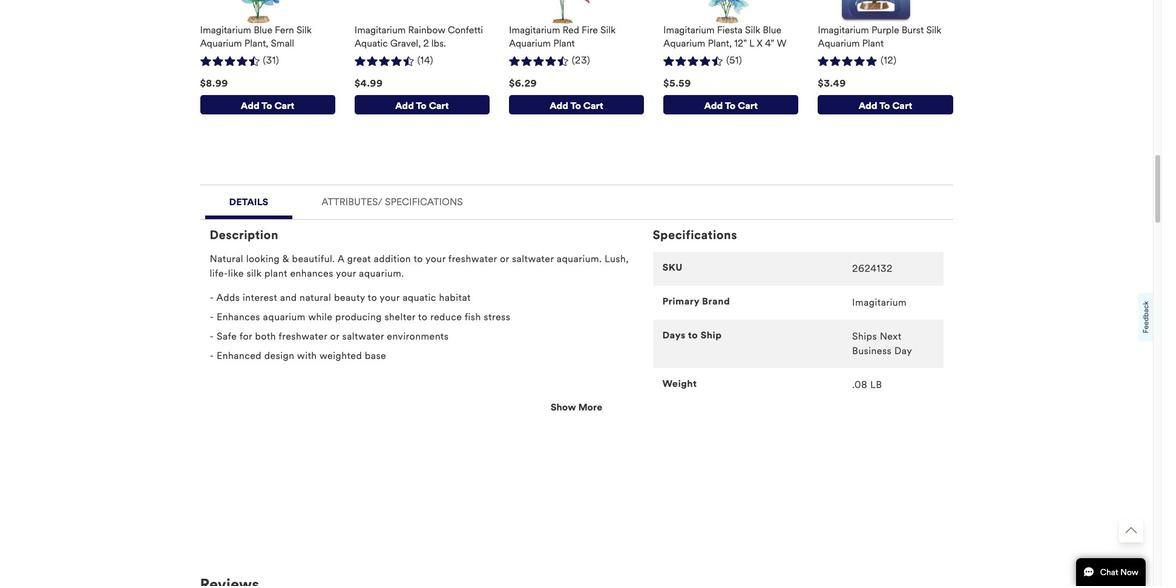 Task type: describe. For each thing, give the bounding box(es) containing it.
5 to from the left
[[880, 100, 891, 112]]

ship
[[701, 329, 722, 341]]

great
[[347, 253, 371, 265]]

beautiful.
[[292, 253, 335, 265]]

1 add from the left
[[241, 100, 260, 112]]

habitat
[[439, 292, 471, 303]]

3 add from the left
[[550, 100, 569, 112]]

natural
[[210, 253, 244, 265]]

days
[[663, 329, 686, 341]]

more
[[579, 401, 603, 413]]

1 vertical spatial your
[[336, 268, 356, 279]]

4 add from the left
[[705, 100, 723, 112]]

shelter
[[385, 311, 416, 323]]

attributes/
[[322, 196, 383, 208]]

- enhances aquarium while producing shelter to reduce fish stress
[[210, 311, 511, 323]]

5 cart from the left
[[893, 100, 913, 112]]

natural looking & beautiful. a great addition to your freshwater or saltwater aquarium. lush, life-like silk plant enhances your aquarium.
[[210, 253, 629, 279]]

saltwater inside natural looking & beautiful. a great addition to your freshwater or saltwater aquarium. lush, life-like silk plant enhances your aquarium.
[[512, 253, 554, 265]]

ships
[[853, 331, 878, 342]]

base
[[365, 350, 387, 361]]

design
[[265, 350, 295, 361]]

1 vertical spatial saltwater
[[343, 331, 384, 342]]

2 vertical spatial your
[[380, 292, 400, 303]]

1 to from the left
[[262, 100, 272, 112]]

beauty
[[334, 292, 365, 303]]

a
[[338, 253, 345, 265]]

next
[[880, 331, 902, 342]]

ships next business day
[[853, 331, 913, 357]]

add to cart for first add to cart button from left
[[241, 100, 295, 112]]

5 add to cart button from the left
[[818, 95, 954, 114]]

for
[[240, 331, 252, 342]]

3 to from the left
[[571, 100, 581, 112]]

specifications
[[385, 196, 463, 208]]

addition
[[374, 253, 411, 265]]

&
[[283, 253, 290, 265]]

scroll to top image
[[1127, 525, 1137, 536]]

4 add to cart button from the left
[[664, 95, 799, 114]]

sku
[[663, 262, 683, 273]]

add to cart for 1st add to cart button from right
[[859, 100, 913, 112]]

- for - enhances aquarium while producing shelter to reduce fish stress
[[210, 311, 214, 323]]

.08 lb
[[853, 379, 883, 391]]

enhanced
[[217, 350, 262, 361]]

silk
[[247, 268, 262, 279]]

day
[[895, 345, 913, 357]]

lb
[[871, 379, 883, 391]]

add to cart for 2nd add to cart button from left
[[396, 100, 449, 112]]

show more button
[[200, 400, 954, 415]]

looking
[[246, 253, 280, 265]]

to down aquatic
[[418, 311, 428, 323]]

while
[[308, 311, 333, 323]]

5 add from the left
[[859, 100, 878, 112]]

life-
[[210, 268, 228, 279]]

2 to from the left
[[416, 100, 427, 112]]

natural
[[300, 292, 332, 303]]

1 vertical spatial or
[[330, 331, 340, 342]]

both
[[255, 331, 276, 342]]

1 vertical spatial aquarium.
[[359, 268, 404, 279]]

aquarium
[[263, 311, 306, 323]]



Task type: vqa. For each thing, say whether or not it's contained in the screenshot.


Task type: locate. For each thing, give the bounding box(es) containing it.
- left enhances
[[210, 311, 214, 323]]

1 horizontal spatial aquarium.
[[557, 253, 602, 265]]

- enhanced design with weighted base
[[210, 350, 387, 361]]

- for - enhanced design with weighted base
[[210, 350, 214, 361]]

your down a
[[336, 268, 356, 279]]

2 add from the left
[[396, 100, 414, 112]]

.08
[[853, 379, 868, 391]]

0 horizontal spatial your
[[336, 268, 356, 279]]

2 add to cart button from the left
[[355, 95, 490, 114]]

1 vertical spatial freshwater
[[279, 331, 328, 342]]

freshwater
[[449, 253, 497, 265], [279, 331, 328, 342]]

to right beauty
[[368, 292, 377, 303]]

add
[[241, 100, 260, 112], [396, 100, 414, 112], [550, 100, 569, 112], [705, 100, 723, 112], [859, 100, 878, 112]]

enhances
[[217, 311, 260, 323]]

freshwater inside natural looking & beautiful. a great addition to your freshwater or saltwater aquarium. lush, life-like silk plant enhances your aquarium.
[[449, 253, 497, 265]]

your up shelter
[[380, 292, 400, 303]]

2 horizontal spatial your
[[426, 253, 446, 265]]

add to cart
[[241, 100, 295, 112], [396, 100, 449, 112], [550, 100, 604, 112], [705, 100, 758, 112], [859, 100, 913, 112]]

add to cart button
[[200, 95, 335, 114], [355, 95, 490, 114], [509, 95, 645, 114], [664, 95, 799, 114], [818, 95, 954, 114]]

1 add to cart button from the left
[[200, 95, 335, 114]]

- left adds
[[210, 292, 214, 303]]

brand
[[703, 295, 731, 307]]

to left ship
[[689, 329, 698, 341]]

primary brand
[[663, 295, 731, 307]]

4 add to cart from the left
[[705, 100, 758, 112]]

4 cart from the left
[[738, 100, 758, 112]]

to inside natural looking & beautiful. a great addition to your freshwater or saltwater aquarium. lush, life-like silk plant enhances your aquarium.
[[414, 253, 423, 265]]

attributes/ specifications
[[322, 196, 463, 208]]

freshwater up with
[[279, 331, 328, 342]]

- left safe
[[210, 331, 214, 342]]

plant
[[265, 268, 288, 279]]

freshwater up habitat
[[449, 253, 497, 265]]

interest
[[243, 292, 278, 303]]

show more
[[551, 401, 603, 413]]

description
[[210, 228, 279, 243]]

stress
[[484, 311, 511, 323]]

0 vertical spatial saltwater
[[512, 253, 554, 265]]

aquarium.
[[557, 253, 602, 265], [359, 268, 404, 279]]

your
[[426, 253, 446, 265], [336, 268, 356, 279], [380, 292, 400, 303]]

to right addition
[[414, 253, 423, 265]]

2 cart from the left
[[429, 100, 449, 112]]

specifications
[[653, 228, 738, 243]]

with
[[297, 350, 317, 361]]

2624132
[[853, 263, 893, 274]]

safe
[[217, 331, 237, 342]]

primary
[[663, 295, 700, 307]]

1 horizontal spatial freshwater
[[449, 253, 497, 265]]

fish
[[465, 311, 481, 323]]

1 cart from the left
[[275, 100, 295, 112]]

producing
[[336, 311, 382, 323]]

details button
[[205, 185, 293, 215]]

0 vertical spatial aquarium.
[[557, 253, 602, 265]]

to
[[414, 253, 423, 265], [368, 292, 377, 303], [418, 311, 428, 323], [689, 329, 698, 341]]

- safe for both freshwater or saltwater environments
[[210, 331, 449, 342]]

- left the enhanced
[[210, 350, 214, 361]]

cart
[[275, 100, 295, 112], [429, 100, 449, 112], [584, 100, 604, 112], [738, 100, 758, 112], [893, 100, 913, 112]]

add to cart for second add to cart button from right
[[705, 100, 758, 112]]

1 horizontal spatial your
[[380, 292, 400, 303]]

business
[[853, 345, 892, 357]]

to
[[262, 100, 272, 112], [416, 100, 427, 112], [571, 100, 581, 112], [725, 100, 736, 112], [880, 100, 891, 112]]

0 vertical spatial freshwater
[[449, 253, 497, 265]]

lush,
[[605, 253, 629, 265]]

2 add to cart from the left
[[396, 100, 449, 112]]

adds
[[217, 292, 240, 303]]

1 horizontal spatial saltwater
[[512, 253, 554, 265]]

saltwater
[[512, 253, 554, 265], [343, 331, 384, 342]]

2 - from the top
[[210, 311, 214, 323]]

tab panel containing description
[[200, 219, 954, 415]]

3 add to cart from the left
[[550, 100, 604, 112]]

weighted
[[320, 350, 362, 361]]

3 cart from the left
[[584, 100, 604, 112]]

details
[[229, 196, 268, 208]]

reduce
[[431, 311, 462, 323]]

product details tab list
[[200, 185, 954, 415]]

0 horizontal spatial aquarium.
[[359, 268, 404, 279]]

or up stress
[[500, 253, 510, 265]]

- for - adds interest and natural beauty to your aquatic habitat
[[210, 292, 214, 303]]

weight
[[663, 378, 698, 389]]

- adds interest and natural beauty to your aquatic habitat
[[210, 292, 471, 303]]

like
[[228, 268, 244, 279]]

aquatic
[[403, 292, 437, 303]]

-
[[210, 292, 214, 303], [210, 311, 214, 323], [210, 331, 214, 342], [210, 350, 214, 361]]

0 vertical spatial your
[[426, 253, 446, 265]]

and
[[280, 292, 297, 303]]

or inside natural looking & beautiful. a great addition to your freshwater or saltwater aquarium. lush, life-like silk plant enhances your aquarium.
[[500, 253, 510, 265]]

show
[[551, 401, 576, 413]]

0 vertical spatial or
[[500, 253, 510, 265]]

4 - from the top
[[210, 350, 214, 361]]

days to ship
[[663, 329, 722, 341]]

tab panel
[[200, 219, 954, 415]]

styled arrow button link
[[1120, 518, 1144, 543]]

3 - from the top
[[210, 331, 214, 342]]

aquarium. down addition
[[359, 268, 404, 279]]

or up weighted
[[330, 331, 340, 342]]

0 horizontal spatial saltwater
[[343, 331, 384, 342]]

1 - from the top
[[210, 292, 214, 303]]

0 horizontal spatial freshwater
[[279, 331, 328, 342]]

or
[[500, 253, 510, 265], [330, 331, 340, 342]]

add to cart for third add to cart button
[[550, 100, 604, 112]]

4 to from the left
[[725, 100, 736, 112]]

3 add to cart button from the left
[[509, 95, 645, 114]]

1 horizontal spatial or
[[500, 253, 510, 265]]

1 add to cart from the left
[[241, 100, 295, 112]]

imagitarium
[[853, 297, 907, 308]]

environments
[[387, 331, 449, 342]]

aquarium. left lush,
[[557, 253, 602, 265]]

- for - safe for both freshwater or saltwater environments
[[210, 331, 214, 342]]

attributes/ specifications button
[[302, 185, 483, 215]]

5 add to cart from the left
[[859, 100, 913, 112]]

0 horizontal spatial or
[[330, 331, 340, 342]]

your up aquatic
[[426, 253, 446, 265]]

enhances
[[290, 268, 334, 279]]



